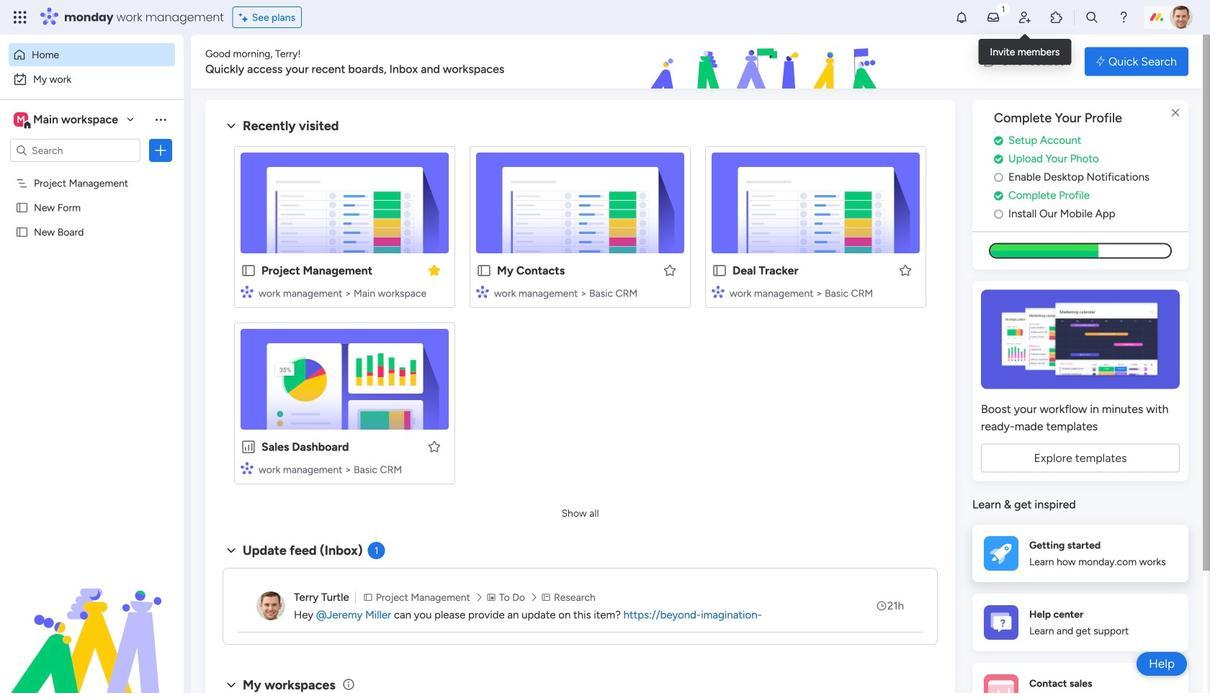 Task type: describe. For each thing, give the bounding box(es) containing it.
invite members image
[[1018, 10, 1033, 25]]

1 horizontal spatial lottie animation element
[[565, 35, 970, 89]]

notifications image
[[955, 10, 969, 25]]

options image
[[153, 143, 168, 158]]

2 check circle image from the top
[[994, 154, 1004, 165]]

1 vertical spatial option
[[9, 68, 175, 91]]

workspace selection element
[[14, 111, 120, 130]]

contact sales element
[[973, 664, 1189, 694]]

dapulse x slim image
[[1167, 104, 1185, 122]]

update feed image
[[987, 10, 1001, 25]]

2 circle o image from the top
[[994, 209, 1004, 220]]

quick search results list box
[[223, 135, 938, 502]]

0 horizontal spatial lottie animation image
[[0, 548, 184, 694]]

help image
[[1117, 10, 1131, 25]]

help center element
[[973, 594, 1189, 652]]

v2 bolt switch image
[[1097, 54, 1105, 70]]

terry turtle image
[[1170, 6, 1193, 29]]

1 element
[[368, 543, 385, 560]]

terry turtle image
[[257, 592, 285, 621]]

add to favorites image
[[427, 440, 442, 454]]

public board image
[[241, 263, 257, 279]]

close update feed (inbox) image
[[223, 543, 240, 560]]

0 horizontal spatial lottie animation element
[[0, 548, 184, 694]]

0 vertical spatial lottie animation image
[[565, 35, 970, 89]]

close my workspaces image
[[223, 677, 240, 694]]

getting started element
[[973, 525, 1189, 583]]



Task type: vqa. For each thing, say whether or not it's contained in the screenshot.
UPDATE FEED icon
yes



Task type: locate. For each thing, give the bounding box(es) containing it.
component image
[[712, 286, 725, 299]]

public board image
[[15, 201, 29, 215], [15, 226, 29, 239], [476, 263, 492, 279], [712, 263, 728, 279]]

1 vertical spatial check circle image
[[994, 154, 1004, 165]]

0 vertical spatial check circle image
[[994, 135, 1004, 146]]

workspace image
[[14, 112, 28, 128]]

1 circle o image from the top
[[994, 172, 1004, 183]]

v2 user feedback image
[[985, 54, 995, 70]]

0 vertical spatial option
[[9, 43, 175, 66]]

0 vertical spatial lottie animation element
[[565, 35, 970, 89]]

close recently visited image
[[223, 117, 240, 135]]

check circle image
[[994, 135, 1004, 146], [994, 154, 1004, 165]]

1 vertical spatial circle o image
[[994, 209, 1004, 220]]

check circle image
[[994, 190, 1004, 201]]

list box
[[0, 168, 184, 439]]

monday marketplace image
[[1050, 10, 1064, 25]]

lottie animation image
[[565, 35, 970, 89], [0, 548, 184, 694]]

2 vertical spatial option
[[0, 170, 184, 173]]

1 vertical spatial lottie animation image
[[0, 548, 184, 694]]

select product image
[[13, 10, 27, 25]]

remove from favorites image
[[427, 263, 442, 278]]

0 horizontal spatial add to favorites image
[[663, 263, 677, 278]]

0 vertical spatial circle o image
[[994, 172, 1004, 183]]

1 horizontal spatial lottie animation image
[[565, 35, 970, 89]]

1 vertical spatial lottie animation element
[[0, 548, 184, 694]]

circle o image
[[994, 172, 1004, 183], [994, 209, 1004, 220]]

templates image image
[[986, 290, 1176, 389]]

add to favorites image
[[663, 263, 677, 278], [899, 263, 913, 278]]

1 image
[[997, 1, 1010, 17]]

option
[[9, 43, 175, 66], [9, 68, 175, 91], [0, 170, 184, 173]]

Search in workspace field
[[30, 142, 120, 159]]

1 add to favorites image from the left
[[663, 263, 677, 278]]

circle o image down check circle image
[[994, 209, 1004, 220]]

search everything image
[[1085, 10, 1100, 25]]

circle o image up check circle image
[[994, 172, 1004, 183]]

1 check circle image from the top
[[994, 135, 1004, 146]]

public dashboard image
[[241, 440, 257, 455]]

2 add to favorites image from the left
[[899, 263, 913, 278]]

see plans image
[[239, 9, 252, 25]]

lottie animation element
[[565, 35, 970, 89], [0, 548, 184, 694]]

1 horizontal spatial add to favorites image
[[899, 263, 913, 278]]

workspace options image
[[153, 112, 168, 127]]



